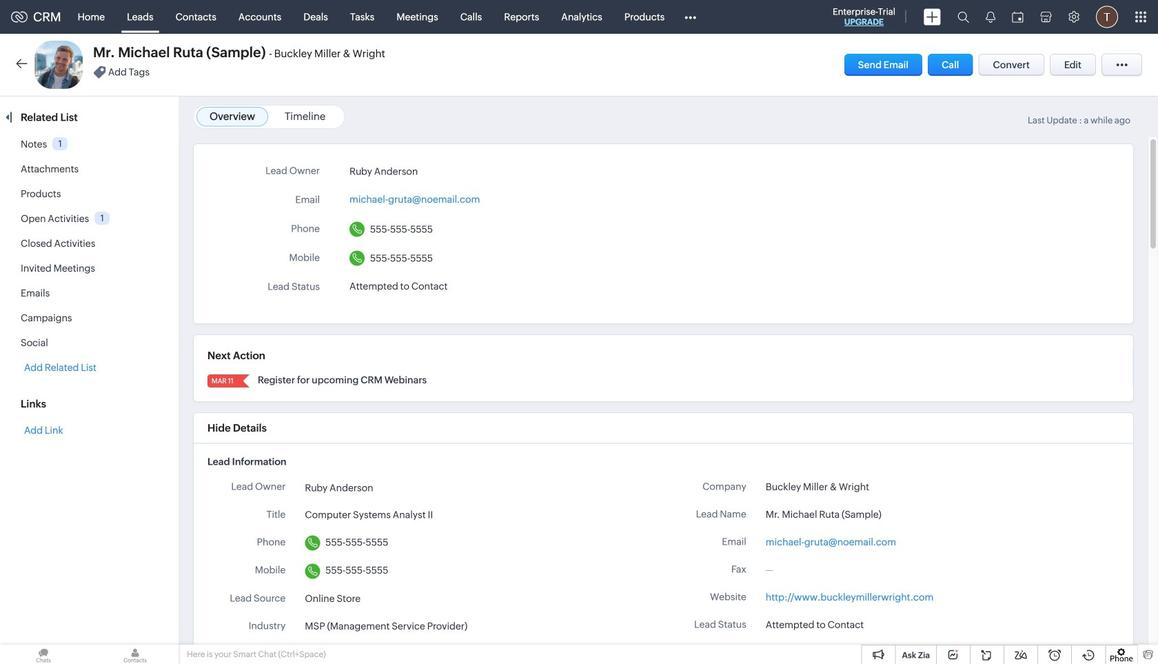 Task type: vqa. For each thing, say whether or not it's contained in the screenshot.
the Chats image
yes



Task type: locate. For each thing, give the bounding box(es) containing it.
calendar image
[[1012, 11, 1024, 22]]

Other Modules field
[[676, 6, 706, 28]]

chats image
[[0, 645, 87, 664]]

profile image
[[1097, 6, 1119, 28]]

create menu image
[[924, 9, 941, 25]]

signals image
[[986, 11, 996, 23]]

profile element
[[1088, 0, 1127, 33]]



Task type: describe. For each thing, give the bounding box(es) containing it.
logo image
[[11, 11, 28, 22]]

search element
[[950, 0, 978, 34]]

search image
[[958, 11, 970, 23]]

signals element
[[978, 0, 1004, 34]]

contacts image
[[92, 645, 179, 664]]

create menu element
[[916, 0, 950, 33]]



